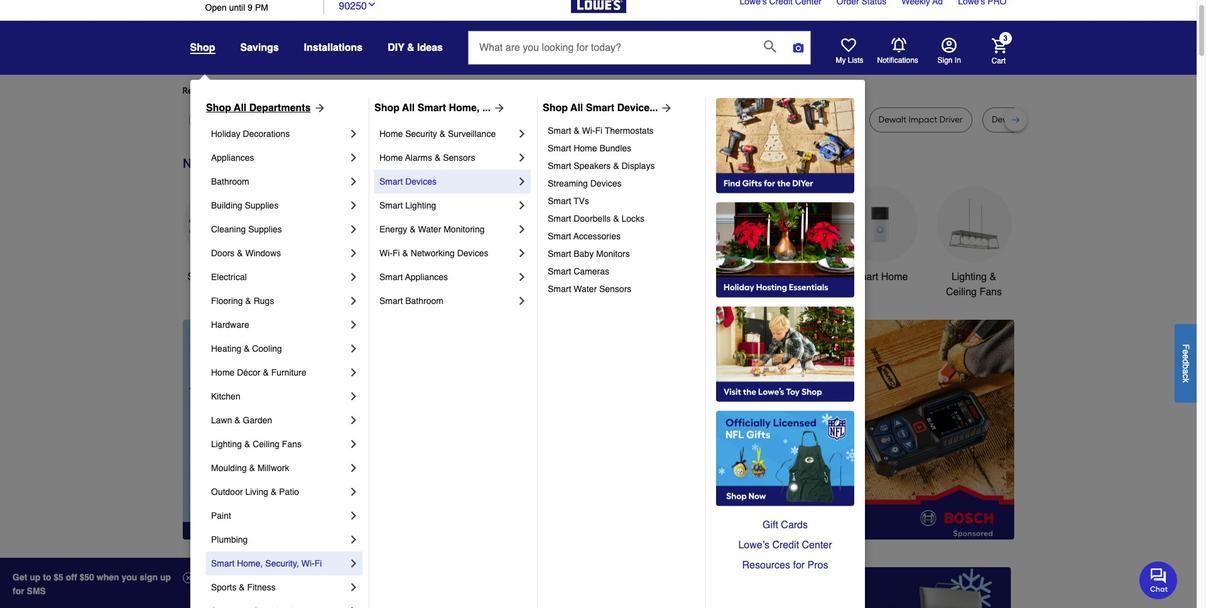 Task type: locate. For each thing, give the bounding box(es) containing it.
dewalt drill bit set
[[992, 114, 1064, 125]]

arrow right image
[[311, 102, 326, 114], [658, 102, 673, 114], [991, 430, 1004, 442]]

up left 'to'
[[30, 572, 40, 582]]

1 vertical spatial shop
[[187, 271, 211, 283]]

0 vertical spatial bathroom
[[211, 177, 249, 187]]

1 horizontal spatial lighting & ceiling fans link
[[936, 187, 1012, 300]]

kitchen up lawn
[[211, 391, 240, 401]]

flooring & rugs
[[211, 296, 274, 306]]

shop all deals link
[[182, 187, 258, 285]]

0 horizontal spatial outdoor
[[211, 487, 243, 497]]

tvs
[[574, 196, 589, 206]]

1 vertical spatial ceiling
[[253, 439, 280, 449]]

moulding & millwork link
[[211, 456, 347, 480]]

1 shop from the left
[[206, 102, 231, 114]]

home inside 'home alarms & sensors' link
[[379, 153, 403, 163]]

lowe's home improvement cart image
[[992, 38, 1007, 53]]

my
[[836, 56, 846, 65]]

& inside outdoor tools & equipment
[[721, 271, 727, 283]]

outdoor living & patio link
[[211, 480, 347, 504]]

f
[[1181, 344, 1191, 349]]

sports & fitness link
[[211, 575, 347, 599]]

scroll to item #2 element
[[676, 516, 709, 523]]

home inside home décor & furniture link
[[211, 367, 235, 378]]

smart for smart cameras
[[548, 266, 571, 276]]

0 horizontal spatial kitchen
[[211, 391, 240, 401]]

chevron down image
[[367, 0, 377, 9]]

wi- right security,
[[301, 558, 315, 569]]

smart speakers & displays link
[[548, 157, 697, 175]]

outdoor for outdoor living & patio
[[211, 487, 243, 497]]

1 vertical spatial fi
[[393, 248, 400, 258]]

1 vertical spatial decorations
[[476, 286, 530, 298]]

lists
[[848, 56, 863, 65]]

2 set from the left
[[626, 114, 638, 125]]

1 tools from the left
[[397, 271, 420, 283]]

up
[[30, 572, 40, 582], [160, 572, 171, 582]]

shop all smart device... link
[[543, 101, 673, 116]]

sensors inside smart water sensors link
[[599, 284, 632, 294]]

electrical link
[[211, 265, 347, 289]]

1 horizontal spatial up
[[160, 572, 171, 582]]

2 vertical spatial wi-
[[301, 558, 315, 569]]

drill for dewalt drill
[[752, 114, 766, 125]]

0 horizontal spatial impact
[[501, 114, 529, 125]]

fi
[[595, 126, 603, 136], [393, 248, 400, 258], [315, 558, 322, 569]]

more suggestions for you link
[[322, 85, 433, 97]]

rugs
[[254, 296, 274, 306]]

1 vertical spatial fans
[[282, 439, 302, 449]]

2 vertical spatial bathroom
[[405, 296, 443, 306]]

driver right arrow right icon
[[532, 114, 555, 125]]

0 horizontal spatial driver
[[532, 114, 555, 125]]

0 horizontal spatial wi-
[[301, 558, 315, 569]]

2 horizontal spatial devices
[[590, 178, 622, 188]]

all
[[234, 102, 246, 114], [402, 102, 415, 114], [570, 102, 583, 114], [213, 271, 224, 283]]

0 vertical spatial sensors
[[443, 153, 475, 163]]

1 dewalt from the left
[[198, 114, 226, 125]]

energy & water monitoring link
[[379, 217, 516, 241]]

0 vertical spatial home,
[[449, 102, 480, 114]]

5 bit from the left
[[667, 114, 678, 125]]

2 driver from the left
[[826, 114, 850, 125]]

smart for smart water sensors
[[548, 284, 571, 294]]

devices down alarms
[[405, 177, 437, 187]]

0 vertical spatial supplies
[[245, 200, 279, 210]]

patio
[[279, 487, 299, 497]]

shop for shop all smart device...
[[543, 102, 568, 114]]

dewalt down notifications
[[879, 114, 907, 125]]

impact driver bit
[[501, 114, 567, 125]]

1 impact from the left
[[501, 114, 529, 125]]

4 dewalt from the left
[[416, 114, 444, 125]]

all down the recommended searches for you
[[234, 102, 246, 114]]

set
[[459, 114, 472, 125], [626, 114, 638, 125], [680, 114, 693, 125], [1051, 114, 1064, 125]]

for
[[284, 85, 295, 96], [395, 85, 407, 96], [793, 560, 805, 571], [13, 586, 24, 596]]

1 horizontal spatial water
[[574, 284, 597, 294]]

shop these last-minute gifts. $99 or less. quantities are limited and won't last. image
[[182, 320, 385, 540]]

home inside the smart home bundles 'link'
[[574, 143, 597, 153]]

searches
[[245, 85, 282, 96]]

1 horizontal spatial kitchen
[[561, 271, 595, 283]]

smart for smart devices
[[379, 177, 403, 187]]

chevron right image for electrical
[[347, 271, 360, 283]]

driver down my
[[826, 114, 850, 125]]

shop for shop all departments
[[206, 102, 231, 114]]

fi up smart home bundles
[[595, 126, 603, 136]]

0 vertical spatial lighting & ceiling fans link
[[936, 187, 1012, 300]]

get
[[13, 572, 27, 582]]

1 you from the left
[[297, 85, 312, 96]]

7 dewalt from the left
[[992, 114, 1020, 125]]

1 vertical spatial bathroom
[[764, 271, 807, 283]]

impact for impact driver bit
[[501, 114, 529, 125]]

smart home bundles link
[[548, 139, 697, 157]]

ceiling
[[946, 286, 977, 298], [253, 439, 280, 449]]

0 horizontal spatial up
[[30, 572, 40, 582]]

3 set from the left
[[680, 114, 693, 125]]

1 driver from the left
[[532, 114, 555, 125]]

e up b
[[1181, 354, 1191, 359]]

chat invite button image
[[1140, 561, 1178, 599]]

water
[[418, 224, 441, 234], [574, 284, 597, 294]]

arrow right image inside shop all departments link
[[311, 102, 326, 114]]

0 vertical spatial outdoor
[[655, 271, 692, 283]]

5 dewalt from the left
[[721, 114, 749, 125]]

shop down more suggestions for you link
[[374, 102, 400, 114]]

supplies up cleaning supplies
[[245, 200, 279, 210]]

devices down smart speakers & displays
[[590, 178, 622, 188]]

camera image
[[792, 41, 805, 54]]

all for shop all smart device...
[[570, 102, 583, 114]]

outdoor inside outdoor tools & equipment
[[655, 271, 692, 283]]

0 horizontal spatial home,
[[237, 558, 263, 569]]

1 vertical spatial home,
[[237, 558, 263, 569]]

0 horizontal spatial lighting & ceiling fans
[[211, 439, 302, 449]]

smart for smart home
[[852, 271, 878, 283]]

1 horizontal spatial lighting & ceiling fans
[[946, 271, 1002, 298]]

lawn & garden
[[211, 415, 272, 425]]

lowe's credit center link
[[716, 535, 854, 555]]

2 dewalt from the left
[[255, 114, 283, 125]]

1 horizontal spatial ceiling
[[946, 286, 977, 298]]

sign
[[140, 572, 158, 582]]

wi- down energy
[[379, 248, 393, 258]]

paint link
[[211, 504, 347, 528]]

6 dewalt from the left
[[879, 114, 907, 125]]

more suggestions for you
[[322, 85, 423, 96]]

smart appliances link
[[379, 265, 516, 289]]

when
[[97, 572, 119, 582]]

appliances
[[211, 153, 254, 163], [405, 272, 448, 282]]

supplies up windows
[[248, 224, 282, 234]]

for down the get
[[13, 586, 24, 596]]

2 vertical spatial fi
[[315, 558, 322, 569]]

decorations down dewalt tool
[[243, 129, 290, 139]]

sensors up smart devices link
[[443, 153, 475, 163]]

officially licensed n f l gifts. shop now. image
[[716, 411, 854, 506]]

chevron right image
[[347, 199, 360, 212], [347, 223, 360, 236], [347, 247, 360, 259], [516, 247, 528, 259], [347, 438, 360, 450], [347, 533, 360, 546], [347, 581, 360, 594]]

2 horizontal spatial fi
[[595, 126, 603, 136]]

deals
[[227, 271, 253, 283]]

smart for smart doorbells & locks
[[548, 214, 571, 224]]

smart baby monitors
[[548, 249, 630, 259]]

1 horizontal spatial shop
[[374, 102, 400, 114]]

smart tvs link
[[548, 192, 697, 210]]

home décor & furniture
[[211, 367, 306, 378]]

dewalt up 'holiday' on the top
[[198, 114, 226, 125]]

chevron right image
[[347, 128, 360, 140], [516, 128, 528, 140], [347, 151, 360, 164], [516, 151, 528, 164], [347, 175, 360, 188], [516, 175, 528, 188], [516, 199, 528, 212], [516, 223, 528, 236], [347, 271, 360, 283], [516, 271, 528, 283], [347, 295, 360, 307], [516, 295, 528, 307], [347, 318, 360, 331], [347, 342, 360, 355], [347, 366, 360, 379], [347, 390, 360, 403], [347, 414, 360, 427], [347, 462, 360, 474], [347, 486, 360, 498], [347, 509, 360, 522], [347, 557, 360, 570], [347, 605, 360, 608]]

1 set from the left
[[459, 114, 472, 125]]

drill
[[360, 114, 375, 125], [596, 114, 611, 125], [752, 114, 766, 125], [1022, 114, 1037, 125]]

sign
[[938, 56, 953, 65]]

home, left ...
[[449, 102, 480, 114]]

holiday decorations link
[[211, 122, 347, 146]]

smart for smart speakers & displays
[[548, 161, 571, 171]]

holiday hosting essentials. image
[[716, 202, 854, 298]]

1 horizontal spatial decorations
[[476, 286, 530, 298]]

flooring
[[211, 296, 243, 306]]

fans
[[980, 286, 1002, 298], [282, 439, 302, 449]]

outdoor for outdoor tools & equipment
[[655, 271, 692, 283]]

cart
[[992, 56, 1006, 65]]

0 horizontal spatial tools
[[397, 271, 420, 283]]

smart inside 'link'
[[548, 143, 571, 153]]

decorations for christmas
[[476, 286, 530, 298]]

1 vertical spatial sensors
[[599, 284, 632, 294]]

shop down open on the top left
[[190, 42, 215, 53]]

all for shop all departments
[[234, 102, 246, 114]]

1 horizontal spatial you
[[408, 85, 423, 96]]

kitchen up the smart water sensors
[[561, 271, 595, 283]]

dewalt down shop all smart home, ...
[[416, 114, 444, 125]]

None search field
[[468, 31, 811, 76]]

1 horizontal spatial tools
[[694, 271, 718, 283]]

driver down sign in
[[939, 114, 963, 125]]

water up networking
[[418, 224, 441, 234]]

gift cards
[[763, 520, 808, 531]]

kitchen for kitchen
[[211, 391, 240, 401]]

0 horizontal spatial devices
[[405, 177, 437, 187]]

you left the more
[[297, 85, 312, 96]]

shop
[[206, 102, 231, 114], [374, 102, 400, 114], [543, 102, 568, 114]]

2 horizontal spatial driver
[[939, 114, 963, 125]]

wi-fi & networking devices
[[379, 248, 488, 258]]

1 vertical spatial outdoor
[[211, 487, 243, 497]]

2 horizontal spatial bathroom
[[764, 271, 807, 283]]

k
[[1181, 378, 1191, 382]]

up right the sign
[[160, 572, 171, 582]]

sign in button
[[938, 38, 961, 65]]

0 vertical spatial shop
[[190, 42, 215, 53]]

sign in
[[938, 56, 961, 65]]

0 horizontal spatial sensors
[[443, 153, 475, 163]]

shop up impact driver bit in the top left of the page
[[543, 102, 568, 114]]

1 horizontal spatial sensors
[[599, 284, 632, 294]]

dewalt down shop all departments
[[255, 114, 283, 125]]

chevron right image for heating & cooling
[[347, 342, 360, 355]]

dewalt right bit set
[[721, 114, 749, 125]]

1 horizontal spatial fi
[[393, 248, 400, 258]]

energy
[[379, 224, 407, 234]]

0 horizontal spatial ceiling
[[253, 439, 280, 449]]

0 vertical spatial fi
[[595, 126, 603, 136]]

1 horizontal spatial fans
[[980, 286, 1002, 298]]

chevron right image for smart lighting
[[516, 199, 528, 212]]

home inside home security & surveillance link
[[379, 129, 403, 139]]

0 horizontal spatial fi
[[315, 558, 322, 569]]

1 drill from the left
[[360, 114, 375, 125]]

3 shop from the left
[[543, 102, 568, 114]]

tools up smart bathroom
[[397, 271, 420, 283]]

smart for smart baby monitors
[[548, 249, 571, 259]]

0 horizontal spatial arrow right image
[[311, 102, 326, 114]]

visit the lowe's toy shop. image
[[716, 307, 854, 402]]

1 horizontal spatial wi-
[[379, 248, 393, 258]]

chevron right image for plumbing
[[347, 533, 360, 546]]

all for shop all deals
[[213, 271, 224, 283]]

shop all smart device...
[[543, 102, 658, 114]]

2 e from the top
[[1181, 354, 1191, 359]]

2 horizontal spatial impact
[[909, 114, 937, 125]]

plumbing link
[[211, 528, 347, 552]]

0 horizontal spatial lighting & ceiling fans link
[[211, 432, 347, 456]]

dewalt for dewalt drill
[[721, 114, 749, 125]]

2 tools from the left
[[694, 271, 718, 283]]

appliances down 'holiday' on the top
[[211, 153, 254, 163]]

0 vertical spatial lighting & ceiling fans
[[946, 271, 1002, 298]]

to
[[43, 572, 51, 582]]

outdoor up equipment
[[655, 271, 692, 283]]

1 vertical spatial water
[[574, 284, 597, 294]]

smart for smart accessories
[[548, 231, 571, 241]]

appliances down networking
[[405, 272, 448, 282]]

lawn
[[211, 415, 232, 425]]

off
[[66, 572, 77, 582]]

1 horizontal spatial impact
[[795, 114, 824, 125]]

home for home alarms & sensors
[[379, 153, 403, 163]]

1 vertical spatial lighting & ceiling fans link
[[211, 432, 347, 456]]

open
[[205, 3, 227, 13]]

dewalt down the more
[[330, 114, 358, 125]]

1 horizontal spatial lighting
[[405, 200, 436, 210]]

0 horizontal spatial decorations
[[243, 129, 290, 139]]

smart
[[418, 102, 446, 114], [586, 102, 614, 114], [548, 126, 571, 136], [548, 143, 571, 153], [548, 161, 571, 171], [379, 177, 403, 187], [548, 196, 571, 206], [379, 200, 403, 210], [548, 214, 571, 224], [548, 231, 571, 241], [548, 249, 571, 259], [548, 266, 571, 276], [852, 271, 878, 283], [379, 272, 403, 282], [548, 284, 571, 294], [379, 296, 403, 306], [211, 558, 235, 569]]

drill for dewalt drill bit set
[[1022, 114, 1037, 125]]

3 drill from the left
[[752, 114, 766, 125]]

devices down monitoring
[[457, 248, 488, 258]]

devices for smart devices
[[405, 177, 437, 187]]

cameras
[[574, 266, 609, 276]]

all up security
[[402, 102, 415, 114]]

dewalt for dewalt bit set
[[416, 114, 444, 125]]

smart doorbells & locks link
[[548, 210, 697, 227]]

2 shop from the left
[[374, 102, 400, 114]]

0 vertical spatial decorations
[[243, 129, 290, 139]]

departments
[[249, 102, 311, 114]]

1 horizontal spatial bathroom
[[405, 296, 443, 306]]

decorations down christmas
[[476, 286, 530, 298]]

d
[[1181, 359, 1191, 364]]

1 vertical spatial kitchen
[[211, 391, 240, 401]]

arrow right image for shop all smart device...
[[658, 102, 673, 114]]

moulding
[[211, 463, 247, 473]]

arrow right image inside shop all smart device... link
[[658, 102, 673, 114]]

shop button
[[190, 41, 215, 54]]

dewalt down cart
[[992, 114, 1020, 125]]

chevron right image for flooring & rugs
[[347, 295, 360, 307]]

2 horizontal spatial wi-
[[582, 126, 595, 136]]

you for recommended searches for you
[[297, 85, 312, 96]]

you for more suggestions for you
[[408, 85, 423, 96]]

all down recommended searches for you heading
[[570, 102, 583, 114]]

1 horizontal spatial home,
[[449, 102, 480, 114]]

2 you from the left
[[408, 85, 423, 96]]

2 horizontal spatial lighting
[[952, 271, 987, 283]]

tools up equipment
[[694, 271, 718, 283]]

0 horizontal spatial you
[[297, 85, 312, 96]]

surveillance
[[448, 129, 496, 139]]

1 horizontal spatial driver
[[826, 114, 850, 125]]

smart for smart & wi-fi thermostats
[[548, 126, 571, 136]]

chevron right image for kitchen
[[347, 390, 360, 403]]

alarms
[[405, 153, 432, 163]]

dewalt for dewalt drill bit
[[330, 114, 358, 125]]

paint
[[211, 511, 231, 521]]

e up d at bottom
[[1181, 349, 1191, 354]]

0 vertical spatial appliances
[[211, 153, 254, 163]]

devices for streaming devices
[[590, 178, 622, 188]]

all left deals at the left top of the page
[[213, 271, 224, 283]]

building supplies
[[211, 200, 279, 210]]

0 vertical spatial wi-
[[582, 126, 595, 136]]

3 dewalt from the left
[[330, 114, 358, 125]]

lighting & ceiling fans
[[946, 271, 1002, 298], [211, 439, 302, 449]]

smart for smart appliances
[[379, 272, 403, 282]]

home, up sports & fitness
[[237, 558, 263, 569]]

streaming
[[548, 178, 588, 188]]

0 vertical spatial kitchen
[[561, 271, 595, 283]]

2 impact from the left
[[795, 114, 824, 125]]

smart home, security, wi-fi link
[[211, 552, 347, 575]]

fi right security,
[[315, 558, 322, 569]]

streaming devices link
[[548, 175, 697, 192]]

1 horizontal spatial outdoor
[[655, 271, 692, 283]]

1 vertical spatial supplies
[[248, 224, 282, 234]]

fi down energy
[[393, 248, 400, 258]]

1 horizontal spatial arrow right image
[[658, 102, 673, 114]]

for right the suggestions
[[395, 85, 407, 96]]

0 horizontal spatial shop
[[206, 102, 231, 114]]

dewalt for dewalt drill bit set
[[992, 114, 1020, 125]]

dewalt for dewalt impact driver
[[879, 114, 907, 125]]

chevron right image for lawn & garden
[[347, 414, 360, 427]]

you up shop all smart home, ...
[[408, 85, 423, 96]]

wi- up smart home bundles
[[582, 126, 595, 136]]

2 horizontal spatial shop
[[543, 102, 568, 114]]

heating & cooling link
[[211, 337, 347, 361]]

smart for smart lighting
[[379, 200, 403, 210]]

0 vertical spatial lighting
[[405, 200, 436, 210]]

sensors down the faucets at the top
[[599, 284, 632, 294]]

lowe's credit center
[[738, 540, 832, 551]]

water down kitchen faucets
[[574, 284, 597, 294]]

shop left electrical
[[187, 271, 211, 283]]

4 drill from the left
[[1022, 114, 1037, 125]]

chevron right image for smart appliances
[[516, 271, 528, 283]]

search image
[[764, 40, 776, 53]]

0 horizontal spatial fans
[[282, 439, 302, 449]]

shop inside shop all deals link
[[187, 271, 211, 283]]

lowe's home improvement notification center image
[[891, 38, 906, 53]]

shop down recommended
[[206, 102, 231, 114]]

1 horizontal spatial devices
[[457, 248, 488, 258]]

1 vertical spatial lighting & ceiling fans
[[211, 439, 302, 449]]

outdoor down moulding
[[211, 487, 243, 497]]

bathroom link
[[211, 170, 347, 193], [748, 187, 823, 285]]

smart inside "link"
[[379, 296, 403, 306]]

kitchen for kitchen faucets
[[561, 271, 595, 283]]

home
[[379, 129, 403, 139], [574, 143, 597, 153], [379, 153, 403, 163], [881, 271, 908, 283], [211, 367, 235, 378]]

smart accessories link
[[548, 227, 697, 245]]

0 horizontal spatial water
[[418, 224, 441, 234]]

2 vertical spatial lighting
[[211, 439, 242, 449]]

1 horizontal spatial appliances
[[405, 272, 448, 282]]



Task type: describe. For each thing, give the bounding box(es) containing it.
impact driver
[[795, 114, 850, 125]]

0 vertical spatial fans
[[980, 286, 1002, 298]]

1 vertical spatial appliances
[[405, 272, 448, 282]]

4 bit from the left
[[613, 114, 623, 125]]

home security & surveillance link
[[379, 122, 516, 146]]

a
[[1181, 369, 1191, 374]]

chevron right image for doors & windows
[[347, 247, 360, 259]]

chevron right image for moulding & millwork
[[347, 462, 360, 474]]

cleaning supplies link
[[211, 217, 347, 241]]

smart for smart bathroom
[[379, 296, 403, 306]]

smart bathroom
[[379, 296, 443, 306]]

& inside button
[[407, 42, 414, 53]]

kitchen faucets
[[561, 271, 633, 283]]

holiday decorations
[[211, 129, 290, 139]]

chevron right image for home alarms & sensors
[[516, 151, 528, 164]]

recommended searches for you heading
[[182, 85, 1014, 97]]

1 vertical spatial wi-
[[379, 248, 393, 258]]

3
[[1003, 34, 1008, 43]]

chevron right image for bathroom
[[347, 175, 360, 188]]

smart water sensors link
[[548, 280, 697, 298]]

decorations for holiday
[[243, 129, 290, 139]]

diy & ideas button
[[388, 36, 443, 59]]

2 horizontal spatial arrow right image
[[991, 430, 1004, 442]]

0 horizontal spatial bathroom link
[[211, 170, 347, 193]]

center
[[802, 540, 832, 551]]

1 horizontal spatial bathroom link
[[748, 187, 823, 285]]

1 e from the top
[[1181, 349, 1191, 354]]

new deals every day during 25 days of deals image
[[182, 153, 1014, 174]]

lowe's home improvement lists image
[[841, 38, 856, 53]]

smart for smart home bundles
[[548, 143, 571, 153]]

...
[[482, 102, 491, 114]]

dewalt impact driver
[[879, 114, 963, 125]]

2 up from the left
[[160, 572, 171, 582]]

smart for smart tvs
[[548, 196, 571, 206]]

doors & windows link
[[211, 241, 347, 265]]

chevron right image for paint
[[347, 509, 360, 522]]

get up to $5 off $50 when you sign up for sms
[[13, 572, 171, 596]]

find gifts for the diyer. image
[[716, 98, 854, 193]]

lowe's home improvement account image
[[941, 38, 956, 53]]

scroll to item #4 image
[[739, 517, 769, 522]]

locks
[[622, 214, 645, 224]]

you
[[122, 572, 137, 582]]

dewalt drill
[[721, 114, 766, 125]]

supplies for cleaning supplies
[[248, 224, 282, 234]]

cleaning
[[211, 224, 246, 234]]

heating
[[211, 344, 241, 354]]

accessories
[[573, 231, 621, 241]]

speakers
[[574, 161, 611, 171]]

resources for pros link
[[716, 555, 854, 575]]

home for home security & surveillance
[[379, 129, 403, 139]]

chevron right image for wi-fi & networking devices
[[516, 247, 528, 259]]

wi-fi & networking devices link
[[379, 241, 516, 265]]

3 bit from the left
[[557, 114, 567, 125]]

sensors inside 'home alarms & sensors' link
[[443, 153, 475, 163]]

c
[[1181, 374, 1191, 378]]

driver for impact driver
[[826, 114, 850, 125]]

furniture
[[271, 367, 306, 378]]

dewalt drill bit
[[330, 114, 388, 125]]

smart home link
[[842, 187, 917, 285]]

gift
[[763, 520, 778, 531]]

chevron right image for energy & water monitoring
[[516, 223, 528, 236]]

chevron right image for building supplies
[[347, 199, 360, 212]]

smart lighting link
[[379, 193, 516, 217]]

f e e d b a c k button
[[1175, 324, 1197, 402]]

dewalt for dewalt
[[198, 114, 226, 125]]

up to 30 percent off select grills and accessories. image
[[750, 567, 1012, 608]]

smart baby monitors link
[[548, 245, 697, 263]]

security
[[405, 129, 437, 139]]

home security & surveillance
[[379, 129, 496, 139]]

2 bit from the left
[[447, 114, 457, 125]]

drill for dewalt drill bit
[[360, 114, 375, 125]]

driver for impact driver bit
[[532, 114, 555, 125]]

chevron right image for hardware
[[347, 318, 360, 331]]

in
[[955, 56, 961, 65]]

1 up from the left
[[30, 572, 40, 582]]

smart lighting
[[379, 200, 436, 210]]

tools link
[[371, 187, 446, 285]]

advertisement region
[[406, 320, 1014, 542]]

9
[[248, 3, 253, 13]]

4 set from the left
[[1051, 114, 1064, 125]]

tools inside outdoor tools & equipment
[[694, 271, 718, 283]]

my lists
[[836, 56, 863, 65]]

open until 9 pm
[[205, 3, 268, 13]]

smart home
[[852, 271, 908, 283]]

up to 35 percent off select small appliances. image
[[467, 567, 729, 608]]

doors
[[211, 248, 235, 258]]

building supplies link
[[211, 193, 347, 217]]

arrow right image for shop all departments
[[311, 102, 326, 114]]

cards
[[781, 520, 808, 531]]

smart cameras link
[[548, 263, 697, 280]]

6 bit from the left
[[1039, 114, 1049, 125]]

chevron right image for holiday decorations
[[347, 128, 360, 140]]

chevron right image for sports & fitness
[[347, 581, 360, 594]]

chevron right image for smart bathroom
[[516, 295, 528, 307]]

chevron right image for lighting & ceiling fans
[[347, 438, 360, 450]]

0 vertical spatial water
[[418, 224, 441, 234]]

recommended searches for you
[[182, 85, 312, 96]]

chevron right image for outdoor living & patio
[[347, 486, 360, 498]]

until
[[229, 3, 245, 13]]

smart devices
[[379, 177, 437, 187]]

home for home décor & furniture
[[211, 367, 235, 378]]

kitchen link
[[211, 384, 347, 408]]

f e e d b a c k
[[1181, 344, 1191, 382]]

for left pros
[[793, 560, 805, 571]]

shop for shop
[[190, 42, 215, 53]]

bathroom inside "link"
[[405, 296, 443, 306]]

dewalt for dewalt tool
[[255, 114, 283, 125]]

for up departments
[[284, 85, 295, 96]]

0 horizontal spatial appliances
[[211, 153, 254, 163]]

impact for impact driver
[[795, 114, 824, 125]]

chevron right image for smart home, security, wi-fi
[[347, 557, 360, 570]]

2 drill from the left
[[596, 114, 611, 125]]

faucets
[[597, 271, 633, 283]]

christmas decorations
[[476, 271, 530, 298]]

scroll to item #5 image
[[769, 517, 799, 522]]

for inside get up to $5 off $50 when you sign up for sms
[[13, 586, 24, 596]]

monitoring
[[444, 224, 485, 234]]

0 horizontal spatial lighting
[[211, 439, 242, 449]]

installations
[[304, 42, 363, 53]]

1 bit from the left
[[377, 114, 388, 125]]

equipment
[[667, 286, 715, 298]]

get up to 2 free select tools or batteries when you buy 1 with select purchases. image
[[185, 567, 447, 608]]

security,
[[265, 558, 299, 569]]

Search Query text field
[[469, 31, 754, 64]]

arrow right image
[[491, 102, 506, 114]]

lighting inside smart lighting link
[[405, 200, 436, 210]]

christmas decorations link
[[465, 187, 541, 300]]

chevron right image for appliances
[[347, 151, 360, 164]]

lowe's home improvement logo image
[[571, 0, 626, 28]]

supplies for building supplies
[[245, 200, 279, 210]]

smart tvs
[[548, 196, 589, 206]]

shop all deals
[[187, 271, 253, 283]]

décor
[[237, 367, 260, 378]]

windows
[[245, 248, 281, 258]]

smart bathroom link
[[379, 289, 516, 313]]

chevron right image for smart devices
[[516, 175, 528, 188]]

home inside smart home link
[[881, 271, 908, 283]]

chevron right image for cleaning supplies
[[347, 223, 360, 236]]

shop all departments
[[206, 102, 311, 114]]

smart for smart home, security, wi-fi
[[211, 558, 235, 569]]

smart devices link
[[379, 170, 516, 193]]

0 horizontal spatial bathroom
[[211, 177, 249, 187]]

3 driver from the left
[[939, 114, 963, 125]]

sms
[[27, 586, 46, 596]]

pros
[[808, 560, 828, 571]]

shop for shop all smart home, ...
[[374, 102, 400, 114]]

0 vertical spatial ceiling
[[946, 286, 977, 298]]

chevron right image for home décor & furniture
[[347, 366, 360, 379]]

3 impact from the left
[[909, 114, 937, 125]]

hardware
[[211, 320, 249, 330]]

smart cameras
[[548, 266, 609, 276]]

sports
[[211, 582, 236, 592]]

more
[[322, 85, 342, 96]]

1 vertical spatial lighting
[[952, 271, 987, 283]]

home alarms & sensors link
[[379, 146, 516, 170]]

chevron right image for home security & surveillance
[[516, 128, 528, 140]]

resources
[[742, 560, 790, 571]]

gift cards link
[[716, 515, 854, 535]]

all for shop all smart home, ...
[[402, 102, 415, 114]]

shop for shop all deals
[[187, 271, 211, 283]]

device...
[[617, 102, 658, 114]]



Task type: vqa. For each thing, say whether or not it's contained in the screenshot.
Doors
yes



